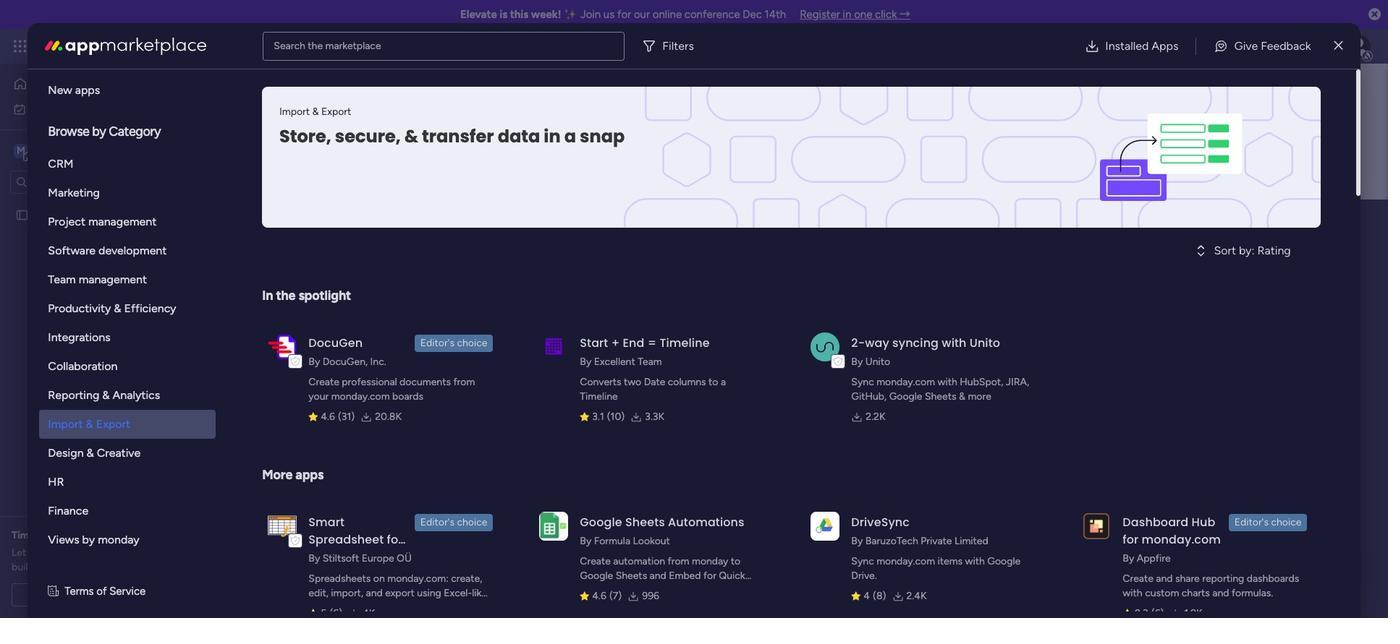 Task type: vqa. For each thing, say whether or not it's contained in the screenshot.
the and inside publish and share boards online on your own website fast
no



Task type: locate. For each thing, give the bounding box(es) containing it.
two
[[624, 376, 642, 389]]

0 horizontal spatial a
[[92, 589, 97, 602]]

docugen
[[309, 335, 363, 352]]

app logo image left smart
[[268, 512, 297, 541]]

1 vertical spatial management
[[88, 215, 157, 229]]

1 horizontal spatial boards
[[392, 391, 424, 403]]

& left more
[[959, 391, 966, 403]]

private
[[921, 536, 952, 548]]

a inside 'converts two date columns to a timeline'
[[721, 376, 726, 389]]

1 horizontal spatial main workspace
[[361, 205, 547, 238]]

apps for more apps
[[296, 468, 324, 484]]

a inside schedule a meeting button
[[92, 589, 97, 602]]

columns
[[668, 376, 706, 389]]

choice up the create,
[[457, 517, 487, 529]]

installed apps button
[[1074, 31, 1191, 60]]

0 horizontal spatial main
[[33, 144, 59, 157]]

monday work management
[[64, 38, 225, 54]]

& for productivity & efficiency
[[114, 302, 121, 316]]

1 vertical spatial the
[[276, 288, 296, 304]]

browse
[[48, 124, 89, 140]]

with down "limited"
[[965, 556, 985, 568]]

1 vertical spatial export
[[96, 418, 130, 431]]

1 vertical spatial boards
[[392, 391, 424, 403]]

choice up the help button
[[1272, 517, 1302, 529]]

1 sync from the top
[[852, 376, 874, 389]]

2 vertical spatial workspace
[[502, 327, 551, 339]]

and inside 'create automation from monday to google sheets and embed for quick access!'
[[650, 570, 667, 583]]

0 vertical spatial review
[[100, 530, 131, 542]]

0 horizontal spatial create
[[309, 376, 339, 389]]

with inside sync monday.com with hubspot, jira, github, google sheets & more
[[938, 376, 958, 389]]

2 sync from the top
[[852, 556, 874, 568]]

work down new
[[48, 102, 70, 115]]

import for import & export store, secure, & transfer data in a snap
[[280, 106, 310, 118]]

(10)
[[607, 411, 625, 424]]

the right search
[[308, 39, 323, 52]]

dashboards up formulas.
[[1247, 573, 1300, 586]]

1 horizontal spatial apps
[[296, 468, 324, 484]]

2 vertical spatial sheets
[[616, 570, 647, 583]]

monday.com:
[[387, 573, 449, 586]]

and up 996
[[650, 570, 667, 583]]

app logo image left drivesync
[[811, 512, 840, 541]]

work for my
[[48, 102, 70, 115]]

google right github,
[[890, 391, 923, 403]]

professional
[[342, 376, 397, 389]]

from up embed
[[668, 556, 690, 568]]

0 horizontal spatial 4.6
[[321, 411, 335, 424]]

1 vertical spatial our
[[29, 547, 44, 560]]

1 horizontal spatial the
[[308, 39, 323, 52]]

you
[[381, 327, 398, 339]]

test link
[[252, 346, 969, 387]]

create inside 'create automation from monday to google sheets and embed for quick access!'
[[580, 556, 611, 568]]

0 vertical spatial sync
[[852, 376, 874, 389]]

team down software
[[48, 273, 76, 287]]

so
[[34, 562, 45, 574]]

1 vertical spatial timeline
[[580, 391, 618, 403]]

to inside 'create automation from monday to google sheets and embed for quick access!'
[[731, 556, 741, 568]]

workspace
[[61, 144, 119, 157], [423, 205, 547, 238], [502, 327, 551, 339]]

2 horizontal spatial in
[[843, 8, 852, 21]]

by left formula
[[580, 536, 592, 548]]

2 horizontal spatial create
[[1123, 573, 1154, 586]]

test for public board image
[[34, 209, 53, 221]]

& for reporting & analytics
[[102, 389, 110, 403]]

0 horizontal spatial boards
[[313, 292, 348, 306]]

& right secure,
[[405, 125, 419, 148]]

by inside start + end = timeline by excellent team
[[580, 356, 592, 369]]

date
[[644, 376, 666, 389]]

to inside 'converts two date columns to a timeline'
[[709, 376, 719, 389]]

& left analytics
[[102, 389, 110, 403]]

help button
[[1266, 578, 1316, 602]]

1 vertical spatial import
[[48, 418, 83, 431]]

by down start
[[580, 356, 592, 369]]

monday.com down baruzotech
[[877, 556, 935, 568]]

my work button
[[9, 97, 156, 121]]

create and share reporting dashboards with custom charts and formulas.
[[1123, 573, 1300, 600]]

drivesync
[[852, 515, 910, 531]]

1 vertical spatial from
[[668, 556, 690, 568]]

recent boards
[[273, 292, 348, 306]]

1 vertical spatial create
[[580, 556, 611, 568]]

and inside "spreadsheets on monday.com: create, edit, import, and export using excel-like features."
[[366, 588, 383, 600]]

2 vertical spatial management
[[79, 273, 147, 287]]

create down formula
[[580, 556, 611, 568]]

sync
[[852, 376, 874, 389], [852, 556, 874, 568]]

monday.com inside sync monday.com with hubspot, jira, github, google sheets & more
[[877, 376, 935, 389]]

boards inside create professional documents from your monday.com boards
[[392, 391, 424, 403]]

1 horizontal spatial in
[[544, 125, 561, 148]]

in
[[262, 288, 273, 304]]

apps right the more
[[296, 468, 324, 484]]

1 vertical spatial test
[[298, 360, 317, 373]]

for inside time for an expert review let our experts review what you've built so far. free of charge
[[37, 530, 51, 542]]

1 horizontal spatial unito
[[970, 335, 1001, 352]]

sync up drive.
[[852, 556, 874, 568]]

sheets down add to favorites image
[[925, 391, 957, 403]]

0 vertical spatial sheets
[[925, 391, 957, 403]]

to for google sheets automations
[[731, 556, 741, 568]]

public board image
[[15, 208, 29, 222]]

by inside drivesync by baruzotech private limited
[[852, 536, 863, 548]]

google down "limited"
[[988, 556, 1021, 568]]

see plans
[[253, 40, 297, 52]]

0 horizontal spatial from
[[454, 376, 475, 389]]

in right "recently"
[[472, 327, 480, 339]]

0 vertical spatial test
[[34, 209, 53, 221]]

boards down the documents
[[392, 391, 424, 403]]

4.6 left (7)
[[592, 591, 607, 603]]

4.6 for 4.6 (31)
[[321, 411, 335, 424]]

dapulse x slim image
[[1335, 37, 1343, 55]]

review up 'what'
[[100, 530, 131, 542]]

2 vertical spatial a
[[92, 589, 97, 602]]

1 vertical spatial apps
[[296, 468, 324, 484]]

1 horizontal spatial import
[[280, 106, 310, 118]]

sync inside sync monday.com with hubspot, jira, github, google sheets & more
[[852, 376, 874, 389]]

your
[[309, 391, 329, 403]]

editor's choice for dashboard hub for monday.com
[[1235, 517, 1302, 529]]

google up access!
[[580, 570, 613, 583]]

category
[[109, 124, 161, 140]]

choice right visited
[[457, 337, 487, 350]]

& for import & export
[[86, 418, 93, 431]]

register in one click → link
[[800, 8, 911, 21]]

workspace image
[[14, 143, 28, 159]]

dashboards up the by docugen, inc.
[[326, 327, 379, 339]]

monday down "spreadsheet"
[[309, 549, 359, 566]]

export inside import & export store, secure, & transfer data in a snap
[[322, 106, 352, 118]]

from right the documents
[[454, 376, 475, 389]]

google inside sync monday.com with hubspot, jira, github, google sheets & more
[[890, 391, 923, 403]]

stiltsoft
[[323, 553, 359, 565]]

& inside sync monday.com with hubspot, jira, github, google sheets & more
[[959, 391, 966, 403]]

2 vertical spatial create
[[1123, 573, 1154, 586]]

review up charge
[[82, 547, 112, 560]]

my work
[[32, 102, 70, 115]]

this
[[510, 8, 529, 21], [483, 327, 499, 339]]

sheets down automation
[[616, 570, 647, 583]]

by down my work button
[[92, 124, 106, 140]]

0 horizontal spatial to
[[709, 376, 719, 389]]

for up the by appfire
[[1123, 532, 1139, 549]]

editor's for dashboard hub for monday.com
[[1235, 517, 1269, 529]]

select product image
[[13, 39, 28, 54]]

by:
[[1239, 244, 1255, 258]]

work inside button
[[48, 102, 70, 115]]

0 vertical spatial timeline
[[660, 335, 710, 352]]

project management
[[48, 215, 157, 229]]

0 vertical spatial workspace
[[61, 144, 119, 157]]

in the spotlight
[[262, 288, 351, 304]]

0 vertical spatial apps
[[75, 83, 100, 97]]

1 horizontal spatial export
[[322, 106, 352, 118]]

(8)
[[873, 591, 887, 603]]

2 vertical spatial in
[[472, 327, 480, 339]]

way
[[865, 335, 890, 352]]

1 vertical spatial dashboards
[[1247, 573, 1300, 586]]

sync up github,
[[852, 376, 874, 389]]

0 horizontal spatial apps
[[75, 83, 100, 97]]

marketplace
[[325, 39, 381, 52]]

sheets up lookout
[[625, 515, 665, 531]]

test right public board image
[[34, 209, 53, 221]]

join
[[581, 8, 601, 21]]

0 vertical spatial dashboards
[[326, 327, 379, 339]]

edit,
[[309, 588, 329, 600]]

monday inside 'create automation from monday to google sheets and embed for quick access!'
[[692, 556, 729, 568]]

you've
[[140, 547, 169, 560]]

time
[[12, 530, 35, 542]]

4.6
[[321, 411, 335, 424], [592, 591, 607, 603]]

banner logo image
[[1040, 87, 1304, 228]]

monday up quick
[[692, 556, 729, 568]]

visited
[[400, 327, 430, 339]]

recently
[[433, 327, 470, 339]]

0 horizontal spatial dashboards
[[326, 327, 379, 339]]

this right "recently"
[[483, 327, 499, 339]]

our up so
[[29, 547, 44, 560]]

app logo image left 2-
[[811, 333, 840, 362]]

apps up my work button
[[75, 83, 100, 97]]

oü
[[397, 553, 412, 565]]

0 horizontal spatial unito
[[866, 356, 891, 369]]

apps for new apps
[[75, 83, 100, 97]]

one
[[854, 8, 873, 21]]

0 horizontal spatial timeline
[[580, 391, 618, 403]]

1 horizontal spatial this
[[510, 8, 529, 21]]

and down on
[[366, 588, 383, 600]]

in inside import & export store, secure, & transfer data in a snap
[[544, 125, 561, 148]]

our left online
[[634, 8, 650, 21]]

1 vertical spatial to
[[731, 556, 741, 568]]

0 vertical spatial export
[[322, 106, 352, 118]]

by for views
[[82, 534, 95, 547]]

1 vertical spatial in
[[544, 125, 561, 148]]

1 horizontal spatial main
[[361, 205, 417, 238]]

0 vertical spatial team
[[48, 273, 76, 287]]

with down add to favorites image
[[938, 376, 958, 389]]

rating
[[1258, 244, 1291, 258]]

export up creative
[[96, 418, 130, 431]]

timeline right =
[[660, 335, 710, 352]]

monday.com down professional
[[331, 391, 390, 403]]

what
[[115, 547, 137, 560]]

by
[[92, 124, 106, 140], [82, 534, 95, 547]]

0 vertical spatial 4.6
[[321, 411, 335, 424]]

1 vertical spatial unito
[[866, 356, 891, 369]]

work up home 'button'
[[117, 38, 143, 54]]

my
[[32, 102, 46, 115]]

by right 'views'
[[82, 534, 95, 547]]

1 vertical spatial a
[[721, 376, 726, 389]]

by inside google sheets automations by formula lookout
[[580, 536, 592, 548]]

& up store,
[[313, 106, 319, 118]]

1 horizontal spatial create
[[580, 556, 611, 568]]

google up formula
[[580, 515, 622, 531]]

terms of service link
[[65, 584, 146, 601]]

0 vertical spatial by
[[92, 124, 106, 140]]

in left one
[[843, 8, 852, 21]]

team down =
[[638, 356, 662, 369]]

home
[[33, 77, 61, 90]]

editor's choice right "hub"
[[1235, 517, 1302, 529]]

import up store,
[[280, 106, 310, 118]]

with inside 2-way syncing with unito by unito
[[942, 335, 967, 352]]

sheets inside sync monday.com with hubspot, jira, github, google sheets & more
[[925, 391, 957, 403]]

0 vertical spatial to
[[709, 376, 719, 389]]

help image
[[1297, 39, 1312, 54]]

like
[[472, 588, 487, 600]]

unito down way at bottom
[[866, 356, 891, 369]]

import inside import & export store, secure, & transfer data in a snap
[[280, 106, 310, 118]]

register
[[800, 8, 840, 21]]

& up design & creative
[[86, 418, 93, 431]]

0 horizontal spatial in
[[472, 327, 480, 339]]

schedule a meeting
[[47, 589, 137, 602]]

drivesync by baruzotech private limited
[[852, 515, 989, 548]]

1 horizontal spatial dashboards
[[1247, 573, 1300, 586]]

monday.com inside sync monday.com items with google drive.
[[877, 556, 935, 568]]

give feedback
[[1235, 39, 1312, 52]]

monday
[[64, 38, 114, 54], [98, 534, 140, 547], [309, 549, 359, 566], [692, 556, 729, 568]]

app logo image
[[268, 333, 297, 362], [540, 333, 569, 362], [811, 333, 840, 362], [268, 512, 297, 541], [540, 512, 569, 541], [811, 512, 840, 541], [1083, 512, 1112, 541]]

1 vertical spatial 4.6
[[592, 591, 607, 603]]

1 horizontal spatial of
[[96, 586, 107, 599]]

editor's up the documents
[[420, 337, 455, 350]]

996
[[642, 591, 660, 603]]

of inside time for an expert review let our experts review what you've built so far. free of charge
[[86, 562, 96, 574]]

editor's for smart spreadsheet for monday
[[420, 517, 455, 529]]

installed apps
[[1106, 39, 1179, 52]]

sync inside sync monday.com items with google drive.
[[852, 556, 874, 568]]

with inside "create and share reporting dashboards with custom charts and formulas."
[[1123, 588, 1143, 600]]

2-way syncing with unito by unito
[[852, 335, 1001, 369]]

give
[[1235, 39, 1258, 52]]

create for docugen
[[309, 376, 339, 389]]

1 horizontal spatial our
[[634, 8, 650, 21]]

of
[[86, 562, 96, 574], [96, 586, 107, 599]]

1 horizontal spatial team
[[638, 356, 662, 369]]

0 vertical spatial of
[[86, 562, 96, 574]]

test right public board icon at left
[[298, 360, 317, 373]]

0 horizontal spatial import
[[48, 418, 83, 431]]

export for import & export
[[96, 418, 130, 431]]

in right data at the left
[[544, 125, 561, 148]]

1 vertical spatial work
[[48, 102, 70, 115]]

public board image
[[274, 358, 290, 374]]

finance
[[48, 505, 88, 518]]

to right columns
[[709, 376, 719, 389]]

1 horizontal spatial timeline
[[660, 335, 710, 352]]

the right in
[[276, 288, 296, 304]]

2 horizontal spatial a
[[721, 376, 726, 389]]

0 horizontal spatial of
[[86, 562, 96, 574]]

0 horizontal spatial main workspace
[[33, 144, 119, 157]]

0 vertical spatial our
[[634, 8, 650, 21]]

sort by: rating
[[1214, 244, 1291, 258]]

by down 2-
[[852, 356, 863, 369]]

test inside list box
[[34, 209, 53, 221]]

unito up hubspot,
[[970, 335, 1001, 352]]

views
[[48, 534, 79, 547]]

create up your
[[309, 376, 339, 389]]

editor's choice up the create,
[[420, 517, 487, 529]]

Main workspace field
[[358, 205, 1330, 238]]

this right is at left
[[510, 8, 529, 21]]

editor's up home 'button'
[[48, 54, 87, 68]]

0 horizontal spatial work
[[48, 102, 70, 115]]

monday.com down "hub"
[[1142, 532, 1221, 549]]

monday.com down 2-way syncing with unito by unito
[[877, 376, 935, 389]]

smart
[[309, 515, 345, 531]]

converts two date columns to a timeline
[[580, 376, 726, 403]]

new apps
[[48, 83, 100, 97]]

service
[[109, 586, 146, 599]]

to up quick
[[731, 556, 741, 568]]

secure,
[[335, 125, 401, 148]]

with up add to favorites image
[[942, 335, 967, 352]]

0 vertical spatial boards
[[313, 292, 348, 306]]

sync for way
[[852, 376, 874, 389]]

create inside "create and share reporting dashboards with custom charts and formulas."
[[1123, 573, 1154, 586]]

syncing
[[893, 335, 939, 352]]

create
[[309, 376, 339, 389], [580, 556, 611, 568], [1123, 573, 1154, 586]]

efficiency
[[124, 302, 176, 316]]

lookout
[[633, 536, 670, 548]]

start
[[580, 335, 608, 352]]

an
[[53, 530, 64, 542]]

1 vertical spatial main workspace
[[361, 205, 547, 238]]

0 vertical spatial from
[[454, 376, 475, 389]]

0 vertical spatial main workspace
[[33, 144, 119, 157]]

monday.com inside create professional documents from your monday.com boards
[[331, 391, 390, 403]]

terms of service
[[65, 586, 146, 599]]

1 horizontal spatial 4.6
[[592, 591, 607, 603]]

1 vertical spatial main
[[361, 205, 417, 238]]

to for start + end = timeline
[[709, 376, 719, 389]]

our inside time for an expert review let our experts review what you've built so far. free of charge
[[29, 547, 44, 560]]

0 vertical spatial in
[[843, 8, 852, 21]]

1 vertical spatial of
[[96, 586, 107, 599]]

by for browse
[[92, 124, 106, 140]]

0 horizontal spatial export
[[96, 418, 130, 431]]

boards right recent
[[313, 292, 348, 306]]

& left efficiency
[[114, 302, 121, 316]]

create down the by appfire
[[1123, 573, 1154, 586]]

0 vertical spatial a
[[565, 125, 577, 148]]

0 vertical spatial unito
[[970, 335, 1001, 352]]

0 horizontal spatial test
[[34, 209, 53, 221]]

new
[[48, 83, 72, 97]]

for left an
[[37, 530, 51, 542]]

productivity
[[48, 302, 111, 316]]

1 horizontal spatial work
[[117, 38, 143, 54]]

4.6 left (31)
[[321, 411, 335, 424]]

import for import & export
[[48, 418, 83, 431]]

import up design
[[48, 418, 83, 431]]

sync monday.com with hubspot, jira, github, google sheets & more
[[852, 376, 1030, 403]]

1 horizontal spatial to
[[731, 556, 741, 568]]

0 horizontal spatial the
[[276, 288, 296, 304]]

editor's up the monday.com:
[[420, 517, 455, 529]]

1 vertical spatial this
[[483, 327, 499, 339]]

choice for dashboard hub for monday.com
[[1272, 517, 1302, 529]]

google inside google sheets automations by formula lookout
[[580, 515, 622, 531]]

schedule a meeting button
[[12, 584, 173, 607]]

0 horizontal spatial this
[[483, 327, 499, 339]]

1 vertical spatial team
[[638, 356, 662, 369]]

with left 'custom'
[[1123, 588, 1143, 600]]

inc.
[[370, 356, 386, 369]]

create inside create professional documents from your monday.com boards
[[309, 376, 339, 389]]

1 vertical spatial by
[[82, 534, 95, 547]]

project
[[48, 215, 85, 229]]

for left quick
[[704, 570, 717, 583]]

add to favorites image
[[935, 359, 950, 373]]

0 vertical spatial import
[[280, 106, 310, 118]]

test inside 'link'
[[298, 360, 317, 373]]

option
[[0, 202, 185, 205]]

0 vertical spatial work
[[117, 38, 143, 54]]

0 vertical spatial create
[[309, 376, 339, 389]]

test list box
[[0, 200, 185, 423]]

for right us
[[617, 8, 631, 21]]

editor's choice up the documents
[[420, 337, 487, 350]]

by down drivesync
[[852, 536, 863, 548]]

timeline down converts
[[580, 391, 618, 403]]

monday up home 'button'
[[64, 38, 114, 54]]



Task type: describe. For each thing, give the bounding box(es) containing it.
from inside create professional documents from your monday.com boards
[[454, 376, 475, 389]]

4.6 (31)
[[321, 411, 355, 424]]

elevate
[[460, 8, 497, 21]]

let
[[12, 547, 26, 560]]

the for spotlight
[[276, 288, 296, 304]]

sort
[[1214, 244, 1237, 258]]

2-
[[852, 335, 865, 352]]

sort by: rating button
[[1170, 240, 1322, 263]]

test for public board icon at left
[[298, 360, 317, 373]]

app logo image down recent
[[268, 333, 297, 362]]

see plans button
[[234, 35, 303, 57]]

hub
[[1192, 515, 1216, 531]]

excel-
[[444, 588, 472, 600]]

m
[[17, 144, 25, 157]]

a inside import & export store, secure, & transfer data in a snap
[[565, 125, 577, 148]]

features.
[[309, 602, 348, 615]]

home button
[[9, 72, 156, 96]]

1 vertical spatial review
[[82, 547, 112, 560]]

by left appfire
[[1123, 553, 1135, 565]]

by docugen, inc.
[[309, 356, 386, 369]]

editor's choice for docugen
[[420, 337, 487, 350]]

sheets inside google sheets automations by formula lookout
[[625, 515, 665, 531]]

choice for docugen
[[457, 337, 487, 350]]

excellent
[[594, 356, 635, 369]]

timeline inside 'converts two date columns to a timeline'
[[580, 391, 618, 403]]

google inside 'create automation from monday to google sheets and embed for quick access!'
[[580, 570, 613, 583]]

main workspace inside workspace selection element
[[33, 144, 119, 157]]

dashboards inside "create and share reporting dashboards with custom charts and formulas."
[[1247, 573, 1300, 586]]

create,
[[451, 573, 482, 586]]

jira,
[[1006, 376, 1030, 389]]

import & export store, secure, & transfer data in a snap
[[280, 106, 625, 148]]

0 horizontal spatial team
[[48, 273, 76, 287]]

of inside 'terms of service' "link"
[[96, 586, 107, 599]]

apps image
[[1230, 39, 1245, 54]]

analytics
[[113, 389, 160, 403]]

online
[[653, 8, 682, 21]]

search the marketplace
[[274, 39, 381, 52]]

3.1 (10)
[[592, 411, 625, 424]]

automation
[[613, 556, 665, 568]]

timeline inside start + end = timeline by excellent team
[[660, 335, 710, 352]]

monday inside smart spreadsheet for monday
[[309, 549, 359, 566]]

0 vertical spatial management
[[146, 38, 225, 54]]

apps marketplace image
[[45, 37, 207, 55]]

monday up charge
[[98, 534, 140, 547]]

conference
[[685, 8, 740, 21]]

reporting & analytics
[[48, 389, 160, 403]]

sync for by
[[852, 556, 874, 568]]

for inside dashboard hub for monday.com
[[1123, 532, 1139, 549]]

free
[[64, 562, 84, 574]]

sheets inside 'create automation from monday to google sheets and embed for quick access!'
[[616, 570, 647, 583]]

by down docugen
[[309, 356, 320, 369]]

boards
[[273, 327, 304, 339]]

with inside sync monday.com items with google drive.
[[965, 556, 985, 568]]

notifications image
[[1134, 39, 1149, 54]]

app logo image left dashboard
[[1083, 512, 1112, 541]]

plans
[[273, 40, 297, 52]]

management for project management
[[88, 215, 157, 229]]

Search in workspace field
[[30, 174, 121, 190]]

appfire
[[1137, 553, 1171, 565]]

management for team management
[[79, 273, 147, 287]]

& for import & export store, secure, & transfer data in a snap
[[313, 106, 319, 118]]

more
[[262, 468, 293, 484]]

editor's choice up home 'button'
[[48, 54, 125, 68]]

and right boards
[[307, 327, 324, 339]]

by inside 2-way syncing with unito by unito
[[852, 356, 863, 369]]

14th
[[765, 8, 786, 21]]

(31)
[[338, 411, 355, 424]]

for inside smart spreadsheet for monday
[[387, 532, 403, 549]]

create professional documents from your monday.com boards
[[309, 376, 475, 403]]

choice for smart spreadsheet for monday
[[457, 517, 487, 529]]

4.6 (7)
[[592, 591, 622, 603]]

create for dashboard hub for monday.com
[[1123, 573, 1154, 586]]

software
[[48, 244, 96, 258]]

reporting
[[48, 389, 99, 403]]

google sheets automations by formula lookout
[[580, 515, 745, 548]]

sync monday.com items with google drive.
[[852, 556, 1021, 583]]

monday.com inside dashboard hub for monday.com
[[1142, 532, 1221, 549]]

more apps
[[262, 468, 324, 484]]

and down reporting
[[1213, 588, 1230, 600]]

dashboard hub for monday.com
[[1123, 515, 1221, 549]]

using
[[417, 588, 442, 600]]

expert
[[67, 530, 97, 542]]

dashboard
[[1123, 515, 1189, 531]]

by left stiltsoft
[[309, 553, 320, 565]]

browse by category
[[48, 124, 161, 140]]

the for marketplace
[[308, 39, 323, 52]]

formulas.
[[1232, 588, 1274, 600]]

work for monday
[[117, 38, 143, 54]]

for inside 'create automation from monday to google sheets and embed for quick access!'
[[704, 570, 717, 583]]

schedule
[[47, 589, 90, 602]]

development
[[98, 244, 167, 258]]

register in one click →
[[800, 8, 911, 21]]

2.4k
[[907, 591, 927, 603]]

1 vertical spatial workspace
[[423, 205, 547, 238]]

share
[[1176, 573, 1200, 586]]

smart spreadsheet for monday
[[309, 515, 403, 566]]

embed
[[669, 570, 701, 583]]

0 vertical spatial this
[[510, 8, 529, 21]]

terms of use image
[[48, 584, 59, 601]]

3.3k
[[645, 411, 665, 424]]

end
[[623, 335, 645, 352]]

from inside 'create automation from monday to google sheets and embed for quick access!'
[[668, 556, 690, 568]]

20.8k
[[375, 411, 402, 424]]

export
[[385, 588, 415, 600]]

and up 'custom'
[[1156, 573, 1173, 586]]

boards and dashboards you visited recently in this workspace
[[273, 327, 551, 339]]

search
[[274, 39, 305, 52]]

on
[[373, 573, 385, 586]]

workspace selection element
[[14, 142, 121, 161]]

choice up home 'button'
[[90, 54, 125, 68]]

dec
[[743, 8, 762, 21]]

✨
[[564, 8, 578, 21]]

4 (8)
[[864, 591, 887, 603]]

& for design & creative
[[87, 447, 94, 460]]

productivity & efficiency
[[48, 302, 176, 316]]

app logo image left start
[[540, 333, 569, 362]]

→
[[900, 8, 911, 21]]

editor's for docugen
[[420, 337, 455, 350]]

editor's choice for smart spreadsheet for monday
[[420, 517, 487, 529]]

hr
[[48, 476, 64, 489]]

filters
[[663, 39, 694, 52]]

experts
[[46, 547, 80, 560]]

software development
[[48, 244, 167, 258]]

google inside sync monday.com items with google drive.
[[988, 556, 1021, 568]]

main inside workspace selection element
[[33, 144, 59, 157]]

time for an expert review let our experts review what you've built so far. free of charge
[[12, 530, 169, 574]]

snap
[[580, 125, 625, 148]]

by stiltsoft europe oü
[[309, 553, 412, 565]]

export for import & export store, secure, & transfer data in a snap
[[322, 106, 352, 118]]

transfer
[[422, 125, 494, 148]]

team inside start + end = timeline by excellent team
[[638, 356, 662, 369]]

search everything image
[[1266, 39, 1280, 54]]

4.6 for 4.6 (7)
[[592, 591, 607, 603]]

spreadsheet
[[309, 532, 384, 549]]

inbox image
[[1166, 39, 1181, 54]]

click
[[875, 8, 897, 21]]

invite members image
[[1198, 39, 1213, 54]]

brad klo image
[[1348, 35, 1371, 58]]

spotlight
[[299, 288, 351, 304]]

week!
[[531, 8, 561, 21]]

give feedback button
[[1203, 31, 1323, 60]]

more
[[968, 391, 992, 403]]

app logo image left formula
[[540, 512, 569, 541]]



